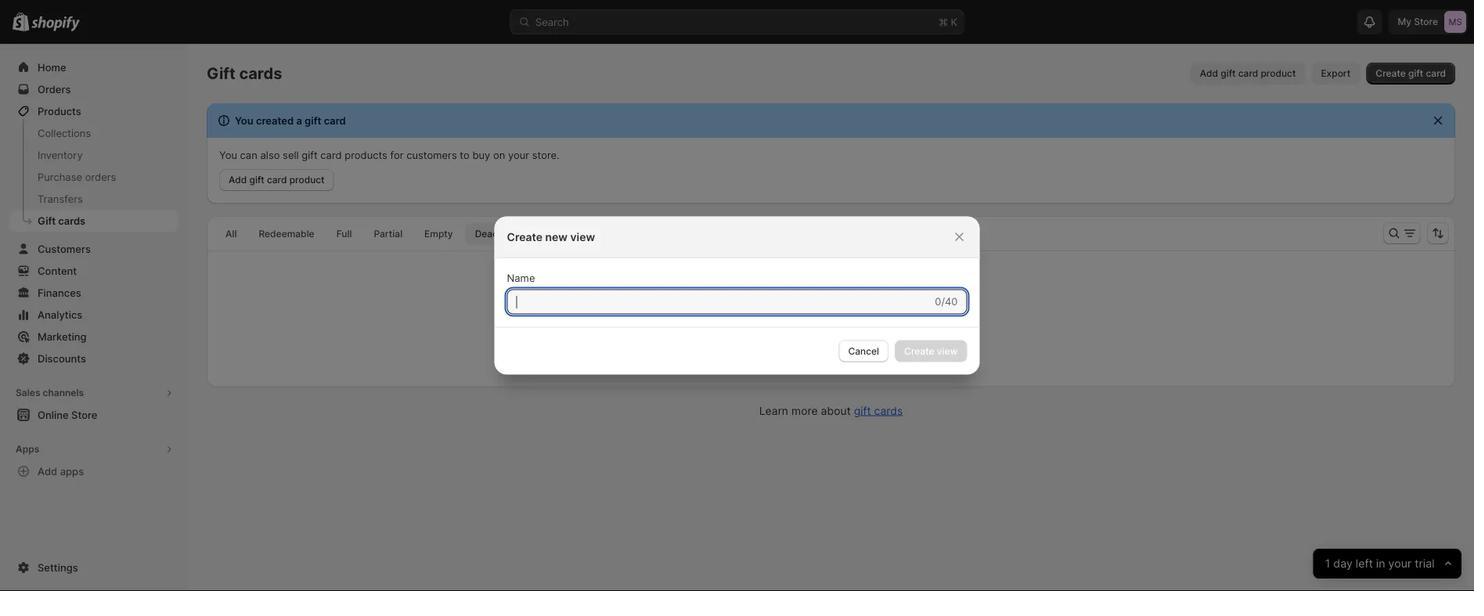 Task type: locate. For each thing, give the bounding box(es) containing it.
1 vertical spatial product
[[289, 174, 325, 186]]

purchase orders
[[38, 171, 116, 183]]

create gift card
[[1376, 68, 1446, 79]]

found
[[859, 327, 904, 346]]

add gift card product link
[[1191, 63, 1306, 85], [219, 169, 334, 191]]

create
[[1376, 68, 1406, 79], [507, 230, 543, 244]]

1 horizontal spatial add
[[229, 174, 247, 186]]

channels
[[43, 387, 84, 399]]

inventory link
[[9, 144, 179, 166]]

1 horizontal spatial gift cards
[[207, 64, 282, 83]]

1 vertical spatial add gift card product link
[[219, 169, 334, 191]]

sales
[[16, 387, 40, 399]]

1 vertical spatial gift cards
[[38, 215, 85, 227]]

0 vertical spatial gift cards
[[207, 64, 282, 83]]

all
[[225, 228, 237, 240]]

0 vertical spatial you
[[235, 114, 253, 126]]

partial
[[374, 228, 403, 240]]

partial link
[[364, 223, 412, 245]]

0 vertical spatial create
[[1376, 68, 1406, 79]]

you
[[235, 114, 253, 126], [219, 149, 237, 161]]

0 vertical spatial add
[[1200, 68, 1218, 79]]

0 horizontal spatial create
[[507, 230, 543, 244]]

redeemable link
[[249, 223, 324, 245]]

shopify image
[[32, 16, 80, 32]]

1 vertical spatial you
[[219, 149, 237, 161]]

0 vertical spatial product
[[1261, 68, 1296, 79]]

term
[[901, 361, 923, 373]]

create right export
[[1376, 68, 1406, 79]]

1 vertical spatial add gift card product
[[229, 174, 325, 186]]

full link
[[327, 223, 361, 245]]

redeemable
[[259, 228, 315, 240]]

card
[[1238, 68, 1258, 79], [1426, 68, 1446, 79], [324, 114, 346, 126], [321, 149, 342, 161], [267, 174, 287, 186]]

0 horizontal spatial gift
[[38, 215, 56, 227]]

gift cards up created
[[207, 64, 282, 83]]

cancel button
[[839, 340, 889, 362]]

cards
[[239, 64, 282, 83], [58, 215, 85, 227], [813, 327, 856, 346], [874, 404, 903, 417]]

you created a gift card
[[235, 114, 346, 126]]

product down sell
[[289, 174, 325, 186]]

export
[[1321, 68, 1351, 79]]

⌘
[[939, 16, 948, 28]]

can
[[240, 149, 257, 161]]

1 horizontal spatial add gift card product
[[1200, 68, 1296, 79]]

products
[[38, 105, 81, 117]]

empty search results image
[[808, 264, 855, 311]]

gift cards
[[207, 64, 282, 83], [38, 215, 85, 227]]

cards up filters
[[813, 327, 856, 346]]

product left export
[[1261, 68, 1296, 79]]

your
[[508, 149, 529, 161]]

transfers link
[[9, 188, 179, 210]]

cards down search
[[874, 404, 903, 417]]

create left new
[[507, 230, 543, 244]]

0 horizontal spatial gift cards
[[38, 215, 85, 227]]

card for add gift card product link to the left
[[267, 174, 287, 186]]

tab list
[[213, 222, 554, 245]]

also
[[260, 149, 280, 161]]

1 vertical spatial create
[[507, 230, 543, 244]]

0 horizontal spatial add gift card product
[[229, 174, 325, 186]]

you left created
[[235, 114, 253, 126]]

create new view dialog
[[0, 216, 1474, 375]]

filters
[[823, 361, 850, 373]]

search
[[866, 361, 898, 373]]

create new view
[[507, 230, 595, 244]]

collections link
[[9, 122, 179, 144]]

search
[[536, 16, 569, 28]]

2 vertical spatial add
[[38, 465, 57, 477]]

you left can
[[219, 149, 237, 161]]

add gift card product
[[1200, 68, 1296, 79], [229, 174, 325, 186]]

products
[[345, 149, 387, 161]]

0 vertical spatial gift
[[207, 64, 236, 83]]

card for create gift card link
[[1426, 68, 1446, 79]]

2 horizontal spatial add
[[1200, 68, 1218, 79]]

0 horizontal spatial add
[[38, 465, 57, 477]]

learn
[[759, 404, 788, 417]]

on
[[493, 149, 505, 161]]

add apps button
[[9, 460, 179, 482]]

gift
[[1221, 68, 1236, 79], [1409, 68, 1424, 79], [305, 114, 321, 126], [302, 149, 318, 161], [249, 174, 264, 186], [783, 327, 809, 346], [854, 404, 871, 417]]

gift cards down transfers
[[38, 215, 85, 227]]

sell
[[283, 149, 299, 161]]

sales channels
[[16, 387, 84, 399]]

purchase
[[38, 171, 82, 183]]

create inside dialog
[[507, 230, 543, 244]]

add
[[1200, 68, 1218, 79], [229, 174, 247, 186], [38, 465, 57, 477]]

purchase orders link
[[9, 166, 179, 188]]

apps
[[60, 465, 84, 477]]

0 horizontal spatial product
[[289, 174, 325, 186]]

or
[[853, 361, 863, 373]]

0 vertical spatial add gift card product
[[1200, 68, 1296, 79]]

full
[[336, 228, 352, 240]]

orders
[[85, 171, 116, 183]]

cards down transfers
[[58, 215, 85, 227]]

1 horizontal spatial create
[[1376, 68, 1406, 79]]

collections
[[38, 127, 91, 139]]

gift
[[207, 64, 236, 83], [38, 215, 56, 227]]

product
[[1261, 68, 1296, 79], [289, 174, 325, 186]]

0 vertical spatial add gift card product link
[[1191, 63, 1306, 85]]

1 vertical spatial add
[[229, 174, 247, 186]]

settings link
[[9, 557, 179, 579]]



Task type: vqa. For each thing, say whether or not it's contained in the screenshot.
1 day left in your trial
no



Task type: describe. For each thing, give the bounding box(es) containing it.
1 horizontal spatial product
[[1261, 68, 1296, 79]]

gift cards link
[[854, 404, 903, 417]]

sales channels button
[[9, 382, 179, 404]]

learn more about gift cards
[[759, 404, 903, 417]]

home link
[[9, 56, 179, 78]]

Name text field
[[507, 289, 932, 314]]

card for rightmost add gift card product link
[[1238, 68, 1258, 79]]

view
[[570, 230, 595, 244]]

add gift card product for rightmost add gift card product link
[[1200, 68, 1296, 79]]

create for create new view
[[507, 230, 543, 244]]

no gift cards found
[[758, 327, 904, 346]]

gift inside create gift card link
[[1409, 68, 1424, 79]]

discounts link
[[9, 348, 179, 370]]

about
[[821, 404, 851, 417]]

home
[[38, 61, 66, 73]]

a
[[296, 114, 302, 126]]

products link
[[9, 100, 179, 122]]

tab list containing all
[[213, 222, 554, 245]]

created
[[256, 114, 294, 126]]

try changing the filters or search term
[[739, 361, 923, 373]]

try
[[739, 361, 755, 373]]

gift cards link
[[9, 210, 179, 232]]

0 horizontal spatial add gift card product link
[[219, 169, 334, 191]]

export button
[[1312, 63, 1360, 85]]

the
[[804, 361, 820, 373]]

add for rightmost add gift card product link
[[1200, 68, 1218, 79]]

empty
[[424, 228, 453, 240]]

⌘ k
[[939, 16, 958, 28]]

1 horizontal spatial gift
[[207, 64, 236, 83]]

add apps
[[38, 465, 84, 477]]

add inside button
[[38, 465, 57, 477]]

for
[[390, 149, 404, 161]]

you for you can also sell gift card products for customers to buy on your store.
[[219, 149, 237, 161]]

name
[[507, 272, 535, 284]]

transfers
[[38, 193, 83, 205]]

create for create gift card
[[1376, 68, 1406, 79]]

all link
[[216, 223, 246, 245]]

create gift card link
[[1367, 63, 1456, 85]]

1 horizontal spatial add gift card product link
[[1191, 63, 1306, 85]]

inventory
[[38, 149, 83, 161]]

add for add gift card product link to the left
[[229, 174, 247, 186]]

cancel
[[848, 345, 879, 357]]

discounts
[[38, 352, 86, 364]]

apps
[[16, 444, 39, 455]]

no
[[758, 327, 779, 346]]

new
[[545, 230, 568, 244]]

you for you created a gift card
[[235, 114, 253, 126]]

settings
[[38, 561, 78, 574]]

add gift card product for add gift card product link to the left
[[229, 174, 325, 186]]

more
[[792, 404, 818, 417]]

store.
[[532, 149, 560, 161]]

apps button
[[9, 438, 179, 460]]

cards up created
[[239, 64, 282, 83]]

to
[[460, 149, 470, 161]]

1 vertical spatial gift
[[38, 215, 56, 227]]

changing
[[757, 361, 802, 373]]

customers
[[406, 149, 457, 161]]

k
[[951, 16, 958, 28]]

you can also sell gift card products for customers to buy on your store.
[[219, 149, 560, 161]]

empty link
[[415, 223, 462, 245]]

buy
[[472, 149, 490, 161]]



